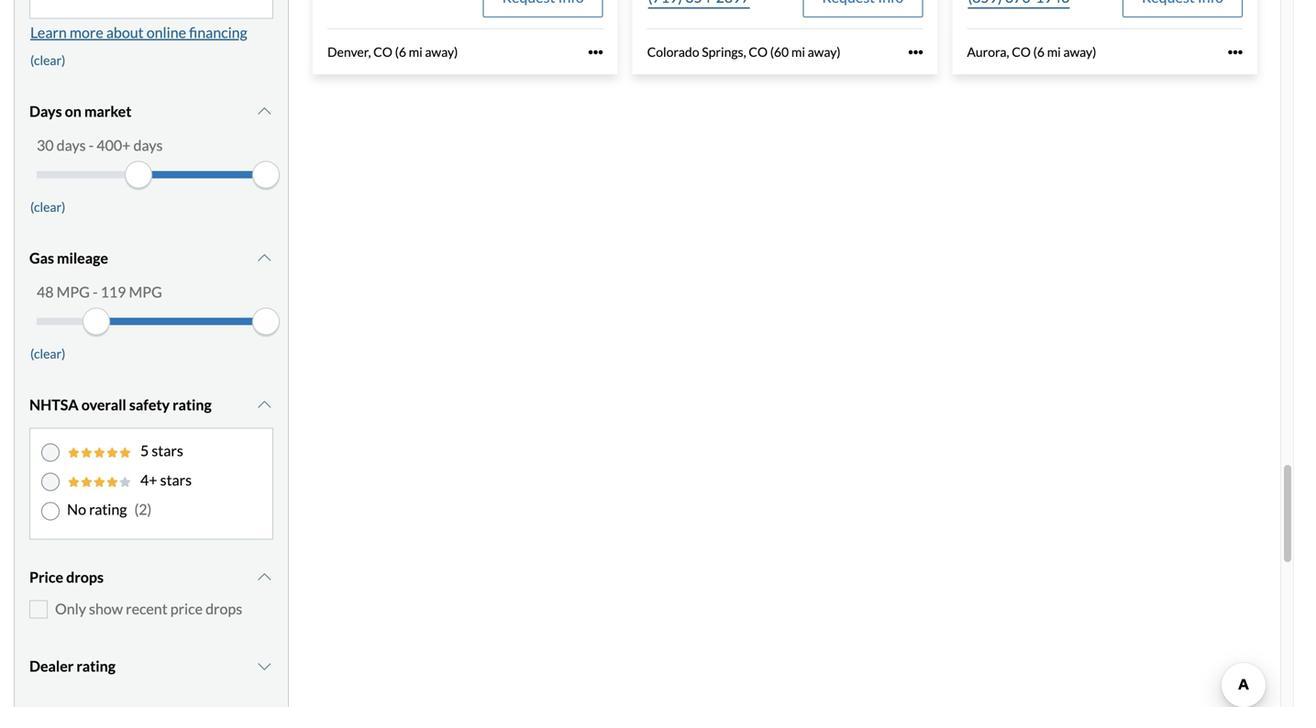 Task type: vqa. For each thing, say whether or not it's contained in the screenshot.
Gas mileage
yes



Task type: describe. For each thing, give the bounding box(es) containing it.
ellipsis h image
[[909, 45, 923, 60]]

chevron down image for rating
[[255, 659, 273, 674]]

days
[[29, 102, 62, 120]]

gas mileage
[[29, 249, 108, 267]]

- for 400+
[[89, 136, 94, 154]]

colorado springs, co (60 mi away)
[[647, 44, 841, 60]]

denver, co (6 mi away)
[[328, 44, 458, 60]]

gas
[[29, 249, 54, 267]]

gas mileage button
[[29, 235, 273, 281]]

mileage
[[57, 249, 108, 267]]

chevron down image for 30 days - 400+ days
[[255, 104, 273, 119]]

48 mpg - 119 mpg
[[37, 283, 162, 301]]

overall
[[81, 396, 126, 414]]

safety
[[129, 396, 170, 414]]

nhtsa overall safety rating
[[29, 396, 212, 414]]

(6 for denver, co
[[395, 44, 406, 60]]

48
[[37, 283, 54, 301]]

2 mpg from the left
[[129, 283, 162, 301]]

price drops button
[[29, 554, 273, 600]]

1 days from the left
[[57, 136, 86, 154]]

chevron down image for drops
[[255, 570, 273, 585]]

30
[[37, 136, 54, 154]]

(clear) button for days
[[29, 193, 66, 221]]

more
[[70, 23, 103, 41]]

4+
[[140, 471, 157, 489]]

nhtsa overall safety rating button
[[29, 382, 273, 428]]

chevron down image for 48 mpg - 119 mpg
[[255, 251, 273, 265]]

2 mi from the left
[[792, 44, 805, 60]]

119
[[101, 283, 126, 301]]

aurora, co (6 mi away)
[[967, 44, 1097, 60]]

on
[[65, 102, 82, 120]]

4+ stars
[[140, 471, 192, 489]]

no rating (2)
[[67, 500, 152, 518]]

stars for 4+ stars
[[160, 471, 192, 489]]

price
[[170, 600, 203, 618]]

away) for denver, co (6 mi away)
[[425, 44, 458, 60]]

(2)
[[134, 500, 152, 518]]

aurora,
[[967, 44, 1010, 60]]

stars for 5 stars
[[152, 442, 183, 460]]

mi for denver, co
[[409, 44, 423, 60]]

chevron down image inside nhtsa overall safety rating dropdown button
[[255, 398, 273, 412]]

1 (clear) button from the top
[[29, 46, 66, 74]]

no
[[67, 500, 86, 518]]

(clear) for gas
[[30, 346, 65, 361]]



Task type: locate. For each thing, give the bounding box(es) containing it.
about
[[106, 23, 144, 41]]

only
[[55, 600, 86, 618]]

-
[[89, 136, 94, 154], [93, 283, 98, 301]]

1 mpg from the left
[[57, 283, 90, 301]]

1 mi from the left
[[409, 44, 423, 60]]

0 horizontal spatial days
[[57, 136, 86, 154]]

drops
[[66, 568, 104, 586], [206, 600, 242, 618]]

0 horizontal spatial drops
[[66, 568, 104, 586]]

co for denver, co
[[374, 44, 393, 60]]

price
[[29, 568, 63, 586]]

2 (clear) button from the top
[[29, 193, 66, 221]]

(clear) down learn
[[30, 52, 65, 68]]

2 days from the left
[[134, 136, 163, 154]]

1 vertical spatial chevron down image
[[255, 659, 273, 674]]

(clear) up nhtsa
[[30, 346, 65, 361]]

2 ellipsis h image from the left
[[1228, 45, 1243, 60]]

(clear) button up nhtsa
[[29, 340, 66, 367]]

2 horizontal spatial mi
[[1047, 44, 1061, 60]]

0 horizontal spatial mpg
[[57, 283, 90, 301]]

2 vertical spatial rating
[[77, 657, 116, 675]]

drops up only
[[66, 568, 104, 586]]

1 chevron down image from the top
[[255, 570, 273, 585]]

2 vertical spatial chevron down image
[[255, 398, 273, 412]]

(6 right aurora,
[[1034, 44, 1045, 60]]

2 chevron down image from the top
[[255, 659, 273, 674]]

days on market button
[[29, 88, 273, 134]]

recent
[[126, 600, 168, 618]]

1 (clear) from the top
[[30, 52, 65, 68]]

1 co from the left
[[374, 44, 393, 60]]

1 vertical spatial (clear) button
[[29, 193, 66, 221]]

co right aurora,
[[1012, 44, 1031, 60]]

1 vertical spatial stars
[[160, 471, 192, 489]]

1 horizontal spatial mi
[[792, 44, 805, 60]]

1 horizontal spatial co
[[749, 44, 768, 60]]

2 (6 from the left
[[1034, 44, 1045, 60]]

learn more about online financing
[[30, 23, 247, 41]]

1 horizontal spatial days
[[134, 136, 163, 154]]

3 (clear) button from the top
[[29, 340, 66, 367]]

2 co from the left
[[749, 44, 768, 60]]

1 (6 from the left
[[395, 44, 406, 60]]

0 horizontal spatial ellipsis h image
[[589, 45, 603, 60]]

co
[[374, 44, 393, 60], [749, 44, 768, 60], [1012, 44, 1031, 60]]

1 away) from the left
[[425, 44, 458, 60]]

drops right price
[[206, 600, 242, 618]]

0 horizontal spatial (6
[[395, 44, 406, 60]]

chevron down image inside price drops dropdown button
[[255, 570, 273, 585]]

2 (clear) from the top
[[30, 199, 65, 215]]

3 away) from the left
[[1064, 44, 1097, 60]]

price drops
[[29, 568, 104, 586]]

rating
[[173, 396, 212, 414], [89, 500, 127, 518], [77, 657, 116, 675]]

mi for aurora, co
[[1047, 44, 1061, 60]]

0 vertical spatial stars
[[152, 442, 183, 460]]

2 away) from the left
[[808, 44, 841, 60]]

co for aurora, co
[[1012, 44, 1031, 60]]

dealer
[[29, 657, 74, 675]]

0 vertical spatial chevron down image
[[255, 104, 273, 119]]

0 horizontal spatial co
[[374, 44, 393, 60]]

(clear) button down learn
[[29, 46, 66, 74]]

3 mi from the left
[[1047, 44, 1061, 60]]

(6 right denver,
[[395, 44, 406, 60]]

- left '119'
[[93, 283, 98, 301]]

1 ellipsis h image from the left
[[589, 45, 603, 60]]

0 vertical spatial rating
[[173, 396, 212, 414]]

away) for aurora, co (6 mi away)
[[1064, 44, 1097, 60]]

0 vertical spatial -
[[89, 136, 94, 154]]

(6 for aurora, co
[[1034, 44, 1045, 60]]

1 horizontal spatial away)
[[808, 44, 841, 60]]

(clear) up gas
[[30, 199, 65, 215]]

1 vertical spatial (clear)
[[30, 199, 65, 215]]

show
[[89, 600, 123, 618]]

dealer rating button
[[29, 644, 273, 690]]

rating right no
[[89, 500, 127, 518]]

1 vertical spatial drops
[[206, 600, 242, 618]]

rating right dealer
[[77, 657, 116, 675]]

mpg right '119'
[[129, 283, 162, 301]]

5 stars
[[140, 442, 183, 460]]

rating inside dropdown button
[[173, 396, 212, 414]]

0 vertical spatial (clear) button
[[29, 46, 66, 74]]

financing
[[189, 23, 247, 41]]

(clear)
[[30, 52, 65, 68], [30, 199, 65, 215], [30, 346, 65, 361]]

1 vertical spatial -
[[93, 283, 98, 301]]

1 horizontal spatial ellipsis h image
[[1228, 45, 1243, 60]]

(clear) button for gas
[[29, 340, 66, 367]]

market
[[84, 102, 132, 120]]

stars right 4+
[[160, 471, 192, 489]]

(clear) for days
[[30, 199, 65, 215]]

3 chevron down image from the top
[[255, 398, 273, 412]]

learn more about online financing button
[[29, 19, 248, 46]]

rating inside "dropdown button"
[[77, 657, 116, 675]]

chevron down image inside dealer rating "dropdown button"
[[255, 659, 273, 674]]

drops inside dropdown button
[[66, 568, 104, 586]]

mpg
[[57, 283, 90, 301], [129, 283, 162, 301]]

rating for no rating (2)
[[89, 500, 127, 518]]

learn
[[30, 23, 67, 41]]

mpg right '48'
[[57, 283, 90, 301]]

(clear) button up gas
[[29, 193, 66, 221]]

mi right denver,
[[409, 44, 423, 60]]

2 horizontal spatial away)
[[1064, 44, 1097, 60]]

- for 119
[[93, 283, 98, 301]]

stars right 5
[[152, 442, 183, 460]]

chevron down image
[[255, 104, 273, 119], [255, 251, 273, 265], [255, 398, 273, 412]]

days right 30
[[57, 136, 86, 154]]

2 vertical spatial (clear)
[[30, 346, 65, 361]]

days
[[57, 136, 86, 154], [134, 136, 163, 154]]

1 horizontal spatial drops
[[206, 600, 242, 618]]

30 days - 400+ days
[[37, 136, 163, 154]]

0 horizontal spatial away)
[[425, 44, 458, 60]]

chevron down image inside days on market dropdown button
[[255, 104, 273, 119]]

days on market
[[29, 102, 132, 120]]

chevron down image
[[255, 570, 273, 585], [255, 659, 273, 674]]

mi
[[409, 44, 423, 60], [792, 44, 805, 60], [1047, 44, 1061, 60]]

2 horizontal spatial co
[[1012, 44, 1031, 60]]

(clear) button
[[29, 46, 66, 74], [29, 193, 66, 221], [29, 340, 66, 367]]

co left (60
[[749, 44, 768, 60]]

chevron down image inside gas mileage dropdown button
[[255, 251, 273, 265]]

online
[[147, 23, 186, 41]]

2 vertical spatial (clear) button
[[29, 340, 66, 367]]

rating right safety
[[173, 396, 212, 414]]

0 horizontal spatial mi
[[409, 44, 423, 60]]

mi right (60
[[792, 44, 805, 60]]

ellipsis h image
[[589, 45, 603, 60], [1228, 45, 1243, 60]]

stars
[[152, 442, 183, 460], [160, 471, 192, 489]]

rating for dealer rating
[[77, 657, 116, 675]]

400+
[[97, 136, 131, 154]]

3 (clear) from the top
[[30, 346, 65, 361]]

denver,
[[328, 44, 371, 60]]

only show recent price drops
[[55, 600, 242, 618]]

colorado
[[647, 44, 700, 60]]

nhtsa
[[29, 396, 79, 414]]

2 chevron down image from the top
[[255, 251, 273, 265]]

1 horizontal spatial mpg
[[129, 283, 162, 301]]

ellipsis h image for aurora, co (6 mi away)
[[1228, 45, 1243, 60]]

0 vertical spatial drops
[[66, 568, 104, 586]]

1 horizontal spatial (6
[[1034, 44, 1045, 60]]

1 vertical spatial chevron down image
[[255, 251, 273, 265]]

dealer rating
[[29, 657, 116, 675]]

days down days on market dropdown button
[[134, 136, 163, 154]]

springs,
[[702, 44, 746, 60]]

1 vertical spatial rating
[[89, 500, 127, 518]]

0 vertical spatial (clear)
[[30, 52, 65, 68]]

3 co from the left
[[1012, 44, 1031, 60]]

(60
[[770, 44, 789, 60]]

- left 400+
[[89, 136, 94, 154]]

ellipsis h image for denver, co (6 mi away)
[[589, 45, 603, 60]]

away)
[[425, 44, 458, 60], [808, 44, 841, 60], [1064, 44, 1097, 60]]

0 vertical spatial chevron down image
[[255, 570, 273, 585]]

5
[[140, 442, 149, 460]]

mi right aurora,
[[1047, 44, 1061, 60]]

(6
[[395, 44, 406, 60], [1034, 44, 1045, 60]]

co right denver,
[[374, 44, 393, 60]]

1 chevron down image from the top
[[255, 104, 273, 119]]



